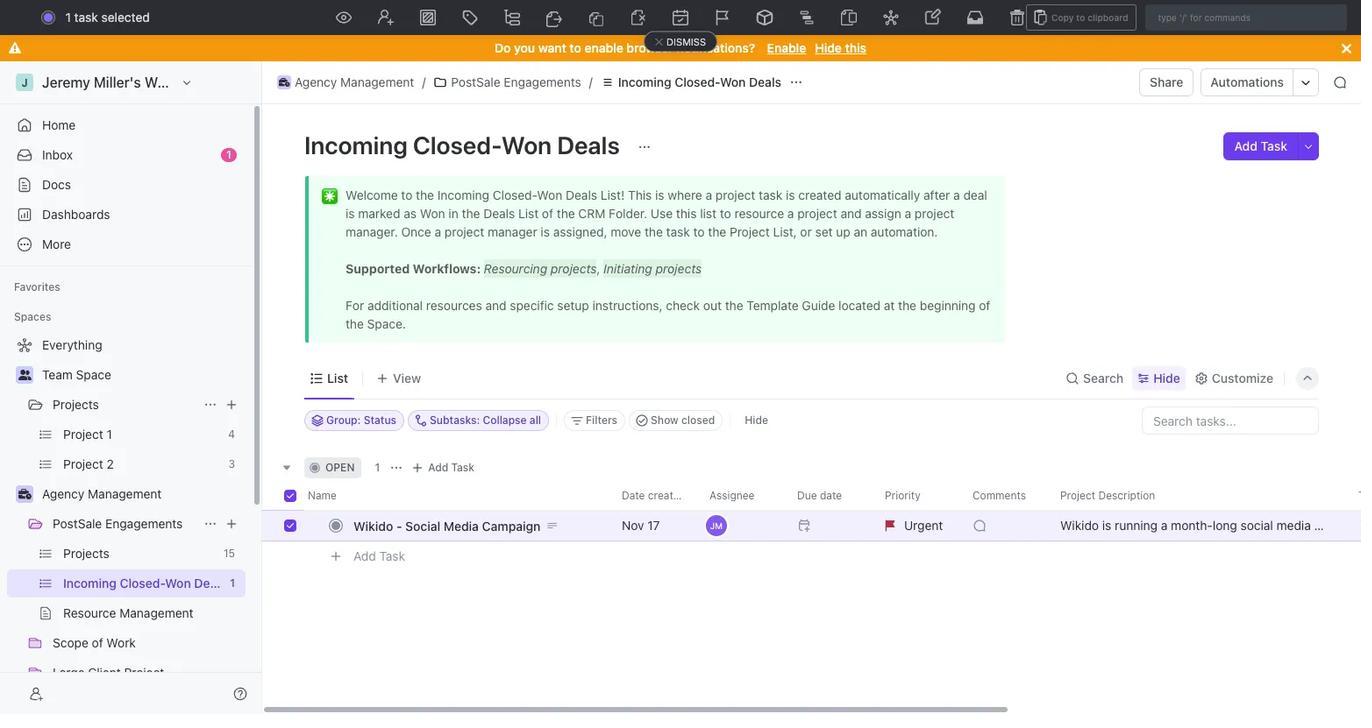 Task type: vqa. For each thing, say whether or not it's contained in the screenshot.
project related to Project 2
yes



Task type: describe. For each thing, give the bounding box(es) containing it.
2 / from the left
[[589, 75, 593, 89]]

copy to clipboard button
[[1026, 4, 1136, 31]]

share button
[[1139, 68, 1194, 96]]

workspace
[[145, 75, 217, 90]]

user group image
[[18, 370, 31, 381]]

2 horizontal spatial won
[[720, 75, 746, 89]]

project description
[[1060, 489, 1155, 503]]

due
[[797, 489, 817, 503]]

add for the bottom add task button
[[353, 549, 376, 564]]

comments
[[973, 489, 1026, 503]]

project 2
[[63, 457, 114, 472]]

open
[[325, 461, 355, 474]]

everything link
[[7, 332, 242, 360]]

engagements inside sidebar navigation
[[105, 517, 183, 531]]

more button
[[7, 231, 246, 259]]

group:
[[326, 414, 361, 427]]

resource
[[63, 606, 116, 621]]

project description button
[[1050, 482, 1348, 510]]

show closed button
[[629, 410, 723, 431]]

1 vertical spatial incoming closed-won deals
[[304, 131, 625, 160]]

enable
[[584, 40, 623, 55]]

task for top add task button
[[1261, 139, 1287, 153]]

copy to clipboard
[[1052, 12, 1128, 23]]

upgrade link
[[1121, 5, 1205, 30]]

team space link
[[42, 361, 242, 389]]

search...
[[666, 10, 716, 25]]

search
[[1083, 371, 1124, 385]]

subtasks:
[[430, 414, 480, 427]]

1 inside incoming closed-won deals 1
[[230, 577, 235, 590]]

automations
[[1211, 75, 1284, 89]]

task for the bottom add task button
[[379, 549, 405, 564]]

0 vertical spatial add task button
[[1224, 132, 1298, 160]]

won inside sidebar navigation
[[165, 576, 191, 591]]

work
[[106, 636, 136, 651]]

projects for the bottommost projects link
[[63, 546, 109, 561]]

-
[[396, 519, 402, 534]]

resource management
[[63, 606, 193, 621]]

date created
[[622, 489, 686, 503]]

0 horizontal spatial business time image
[[18, 489, 31, 500]]

social
[[405, 519, 440, 534]]

description
[[1098, 489, 1155, 503]]

space
[[76, 367, 111, 382]]

client
[[88, 666, 121, 681]]

management for bottommost agency management link
[[88, 487, 162, 502]]

filters
[[586, 414, 617, 427]]

3
[[228, 458, 235, 471]]

due date
[[797, 489, 842, 503]]

due date button
[[787, 482, 874, 510]]

priority button
[[874, 482, 962, 510]]

incoming closed-won deals 1
[[63, 576, 235, 591]]

project 2 link
[[63, 451, 221, 479]]

name button
[[304, 482, 611, 510]]

add task for the bottom add task button
[[353, 549, 405, 564]]

0 vertical spatial hide
[[815, 40, 842, 55]]

date
[[622, 489, 645, 503]]

scope of work link
[[53, 630, 242, 658]]

do
[[495, 40, 511, 55]]

hide inside hide dropdown button
[[1153, 371, 1180, 385]]

0 vertical spatial incoming closed-won deals
[[618, 75, 781, 89]]

show
[[651, 414, 679, 427]]

2
[[107, 457, 114, 472]]

customize
[[1212, 371, 1273, 385]]

date created button
[[611, 482, 699, 510]]

agency inside sidebar navigation
[[42, 487, 84, 502]]

show closed
[[651, 414, 715, 427]]

set priority image
[[715, 10, 731, 25]]

subtasks: collapse all
[[430, 414, 541, 427]]

urgent button
[[874, 510, 962, 542]]

clipboard
[[1088, 12, 1128, 23]]

15
[[224, 547, 235, 560]]

enable
[[767, 40, 806, 55]]

resource management link
[[63, 600, 242, 628]]

do you want to enable browser notifications? enable hide this
[[495, 40, 866, 55]]

selected
[[101, 10, 150, 25]]

0 vertical spatial postsale engagements
[[451, 75, 581, 89]]

large
[[53, 666, 85, 681]]

comments button
[[962, 482, 1050, 510]]

list link
[[324, 366, 348, 391]]

Search tasks... text field
[[1143, 408, 1318, 434]]

management for the resource management link
[[119, 606, 193, 621]]

1 horizontal spatial agency management link
[[273, 72, 419, 93]]

project for project 2
[[63, 457, 103, 472]]

team space
[[42, 367, 111, 382]]

created
[[648, 489, 686, 503]]

0 horizontal spatial dropdown menu image
[[631, 10, 646, 25]]

large client project
[[53, 666, 164, 681]]

docs
[[42, 177, 71, 192]]

2 horizontal spatial deals
[[749, 75, 781, 89]]

jeremy
[[42, 75, 90, 90]]

search button
[[1060, 366, 1129, 391]]

home
[[42, 118, 76, 132]]

status
[[364, 414, 396, 427]]

favorites
[[14, 281, 60, 294]]

this
[[845, 40, 866, 55]]

group: status
[[326, 414, 396, 427]]

1 / from the left
[[422, 75, 426, 89]]

to inside copy to clipboard dropdown button
[[1076, 12, 1085, 23]]

1 vertical spatial add task
[[428, 461, 475, 474]]

0 horizontal spatial incoming closed-won deals link
[[63, 570, 227, 598]]

1 vertical spatial projects link
[[63, 540, 217, 568]]

0 vertical spatial agency
[[295, 75, 337, 89]]

view button
[[370, 366, 427, 391]]

browser
[[627, 40, 674, 55]]



Task type: locate. For each thing, give the bounding box(es) containing it.
task
[[1261, 139, 1287, 153], [451, 461, 475, 474], [379, 549, 405, 564]]

0 vertical spatial closed-
[[675, 75, 720, 89]]

1 horizontal spatial add
[[428, 461, 448, 474]]

0 vertical spatial agency management link
[[273, 72, 419, 93]]

projects link down the team space link at bottom
[[53, 391, 196, 419]]

add task button
[[1224, 132, 1298, 160], [407, 458, 482, 479], [346, 546, 412, 567]]

miller's
[[94, 75, 141, 90]]

spaces
[[14, 310, 51, 324]]

task down -
[[379, 549, 405, 564]]

assignee button
[[699, 482, 787, 510]]

wikido - social media campaign
[[353, 519, 541, 534]]

1 horizontal spatial won
[[501, 131, 552, 160]]

postsale
[[451, 75, 500, 89], [53, 517, 102, 531]]

hide button
[[1132, 366, 1186, 391]]

engagements
[[504, 75, 581, 89], [105, 517, 183, 531]]

project down scope of work link
[[124, 666, 164, 681]]

1 horizontal spatial postsale engagements link
[[429, 72, 586, 93]]

1 vertical spatial task
[[451, 461, 475, 474]]

0 vertical spatial management
[[340, 75, 414, 89]]

project left 'description'
[[1060, 489, 1095, 503]]

1 vertical spatial add task button
[[407, 458, 482, 479]]

1 horizontal spatial postsale engagements
[[451, 75, 581, 89]]

0 vertical spatial add task
[[1234, 139, 1287, 153]]

0 vertical spatial business time image
[[279, 78, 290, 87]]

hide left this
[[815, 40, 842, 55]]

list
[[327, 371, 348, 385]]

0 vertical spatial to
[[1076, 12, 1085, 23]]

project for project description
[[1060, 489, 1095, 503]]

agency management inside sidebar navigation
[[42, 487, 162, 502]]

incoming closed-won deals link up the resource management link
[[63, 570, 227, 598]]

hide right closed
[[745, 414, 768, 427]]

postsale engagements
[[451, 75, 581, 89], [53, 517, 183, 531]]

2 vertical spatial closed-
[[120, 576, 165, 591]]

2 horizontal spatial incoming
[[618, 75, 671, 89]]

hide right search
[[1153, 371, 1180, 385]]

1 horizontal spatial postsale
[[451, 75, 500, 89]]

postsale engagements link down 2
[[53, 510, 196, 538]]

1 vertical spatial agency
[[42, 487, 84, 502]]

add task button up name dropdown button on the bottom left of page
[[407, 458, 482, 479]]

agency management
[[295, 75, 414, 89], [42, 487, 162, 502]]

1 horizontal spatial incoming closed-won deals link
[[596, 72, 786, 93]]

team
[[42, 367, 73, 382]]

incoming closed-won deals link
[[596, 72, 786, 93], [63, 570, 227, 598]]

project 1 link
[[63, 421, 221, 449]]

add task up name dropdown button on the bottom left of page
[[428, 461, 475, 474]]

task
[[74, 10, 98, 25]]

dropdown menu image
[[924, 8, 942, 25], [631, 10, 646, 25]]

1 horizontal spatial agency
[[295, 75, 337, 89]]

0 horizontal spatial postsale
[[53, 517, 102, 531]]

projects up resource
[[63, 546, 109, 561]]

want
[[538, 40, 566, 55]]

notifications?
[[677, 40, 755, 55]]

1 vertical spatial won
[[501, 131, 552, 160]]

postsale inside tree
[[53, 517, 102, 531]]

1 vertical spatial postsale engagements link
[[53, 510, 196, 538]]

0 horizontal spatial add
[[353, 549, 376, 564]]

jm button
[[699, 510, 787, 542]]

tree inside sidebar navigation
[[7, 332, 246, 715]]

0 vertical spatial task
[[1261, 139, 1287, 153]]

task down automations button
[[1261, 139, 1287, 153]]

1 horizontal spatial engagements
[[504, 75, 581, 89]]

1 vertical spatial projects
[[63, 546, 109, 561]]

home link
[[7, 111, 246, 139]]

4
[[228, 428, 235, 441]]

all
[[530, 414, 541, 427]]

incoming inside sidebar navigation
[[63, 576, 117, 591]]

1 horizontal spatial closed-
[[413, 131, 501, 160]]

postsale engagements link down do
[[429, 72, 586, 93]]

engagements down want
[[504, 75, 581, 89]]

0 vertical spatial postsale engagements link
[[429, 72, 586, 93]]

⌘k
[[830, 10, 849, 25]]

2 vertical spatial incoming
[[63, 576, 117, 591]]

media
[[444, 519, 479, 534]]

1 vertical spatial engagements
[[105, 517, 183, 531]]

1 vertical spatial deals
[[557, 131, 620, 160]]

type '/' for commands field
[[1145, 4, 1347, 31]]

dashboards
[[42, 207, 110, 222]]

projects down team space
[[53, 397, 99, 412]]

add down automations button
[[1234, 139, 1258, 153]]

closed- inside tree
[[120, 576, 165, 591]]

1 vertical spatial agency management link
[[42, 481, 242, 509]]

1 horizontal spatial dropdown menu image
[[924, 8, 942, 25]]

2 horizontal spatial task
[[1261, 139, 1287, 153]]

0 vertical spatial incoming
[[618, 75, 671, 89]]

1 vertical spatial hide
[[1153, 371, 1180, 385]]

agency
[[295, 75, 337, 89], [42, 487, 84, 502]]

0 vertical spatial postsale
[[451, 75, 500, 89]]

1 horizontal spatial incoming
[[304, 131, 408, 160]]

customize button
[[1189, 366, 1279, 391]]

inbox
[[42, 147, 73, 162]]

postsale down project 2
[[53, 517, 102, 531]]

0 vertical spatial deals
[[749, 75, 781, 89]]

scope of work
[[53, 636, 136, 651]]

1 task selected
[[65, 10, 150, 25]]

1 horizontal spatial task
[[451, 461, 475, 474]]

0 horizontal spatial agency management
[[42, 487, 162, 502]]

1 horizontal spatial add task
[[428, 461, 475, 474]]

project left 2
[[63, 457, 103, 472]]

closed-
[[675, 75, 720, 89], [413, 131, 501, 160], [120, 576, 165, 591]]

task up name dropdown button on the bottom left of page
[[451, 461, 475, 474]]

0 vertical spatial projects link
[[53, 391, 196, 419]]

priority
[[885, 489, 921, 503]]

projects for the topmost projects link
[[53, 397, 99, 412]]

2 vertical spatial add task button
[[346, 546, 412, 567]]

deals inside sidebar navigation
[[194, 576, 227, 591]]

add up name dropdown button on the bottom left of page
[[428, 461, 448, 474]]

0 horizontal spatial postsale engagements link
[[53, 510, 196, 538]]

jeremy miller's workspace, , element
[[16, 74, 33, 91]]

0 horizontal spatial postsale engagements
[[53, 517, 183, 531]]

add task for top add task button
[[1234, 139, 1287, 153]]

incoming closed-won deals link down do you want to enable browser notifications? enable hide this
[[596, 72, 786, 93]]

name
[[308, 489, 337, 503]]

2 horizontal spatial hide
[[1153, 371, 1180, 385]]

2 vertical spatial won
[[165, 576, 191, 591]]

project inside dropdown button
[[1060, 489, 1095, 503]]

tree containing everything
[[7, 332, 246, 715]]

to right want
[[570, 40, 581, 55]]

2 horizontal spatial closed-
[[675, 75, 720, 89]]

2 vertical spatial add task
[[353, 549, 405, 564]]

1 vertical spatial add
[[428, 461, 448, 474]]

filters button
[[564, 410, 625, 431]]

0 horizontal spatial deals
[[194, 576, 227, 591]]

project
[[63, 427, 103, 442], [63, 457, 103, 472], [1060, 489, 1095, 503], [124, 666, 164, 681]]

0 horizontal spatial engagements
[[105, 517, 183, 531]]

1 vertical spatial incoming
[[304, 131, 408, 160]]

2 vertical spatial deals
[[194, 576, 227, 591]]

project 1
[[63, 427, 112, 442]]

1 vertical spatial business time image
[[18, 489, 31, 500]]

dismiss
[[667, 36, 706, 47]]

assignee
[[710, 489, 755, 503]]

engagements down project 2 link
[[105, 517, 183, 531]]

date
[[820, 489, 842, 503]]

urgent
[[904, 518, 943, 533]]

management
[[340, 75, 414, 89], [88, 487, 162, 502], [119, 606, 193, 621]]

0 horizontal spatial agency management link
[[42, 481, 242, 509]]

0 horizontal spatial incoming
[[63, 576, 117, 591]]

jm
[[710, 521, 723, 531]]

tree
[[7, 332, 246, 715]]

0 vertical spatial engagements
[[504, 75, 581, 89]]

add
[[1234, 139, 1258, 153], [428, 461, 448, 474], [353, 549, 376, 564]]

1 vertical spatial to
[[570, 40, 581, 55]]

0 horizontal spatial hide
[[745, 414, 768, 427]]

0 vertical spatial won
[[720, 75, 746, 89]]

0 horizontal spatial closed-
[[120, 576, 165, 591]]

add down wikido
[[353, 549, 376, 564]]

hide inside hide button
[[745, 414, 768, 427]]

view button
[[370, 358, 427, 399]]

1 vertical spatial incoming closed-won deals link
[[63, 570, 227, 598]]

upgrade
[[1146, 10, 1196, 25]]

2 horizontal spatial add
[[1234, 139, 1258, 153]]

you
[[514, 40, 535, 55]]

postsale engagements inside sidebar navigation
[[53, 517, 183, 531]]

0 horizontal spatial add task
[[353, 549, 405, 564]]

jeremy miller's workspace
[[42, 75, 217, 90]]

0 vertical spatial incoming closed-won deals link
[[596, 72, 786, 93]]

view
[[393, 371, 421, 385]]

2 vertical spatial task
[[379, 549, 405, 564]]

add task button down automations button
[[1224, 132, 1298, 160]]

project for project 1
[[63, 427, 103, 442]]

1 horizontal spatial /
[[589, 75, 593, 89]]

1 vertical spatial closed-
[[413, 131, 501, 160]]

postsale engagements down 2
[[53, 517, 183, 531]]

0 horizontal spatial won
[[165, 576, 191, 591]]

campaign
[[482, 519, 541, 534]]

0 horizontal spatial agency
[[42, 487, 84, 502]]

share
[[1150, 75, 1183, 89]]

1 vertical spatial management
[[88, 487, 162, 502]]

1 horizontal spatial to
[[1076, 12, 1085, 23]]

1 vertical spatial agency management
[[42, 487, 162, 502]]

scope
[[53, 636, 88, 651]]

hide button
[[738, 410, 775, 431]]

0 vertical spatial agency management
[[295, 75, 414, 89]]

of
[[92, 636, 103, 651]]

automations button
[[1202, 69, 1293, 96]]

copy
[[1052, 12, 1074, 23]]

dashboards link
[[7, 201, 246, 229]]

add task down wikido
[[353, 549, 405, 564]]

1 horizontal spatial deals
[[557, 131, 620, 160]]

new button
[[1212, 4, 1273, 32]]

add task button down wikido
[[346, 546, 412, 567]]

add task
[[1234, 139, 1287, 153], [428, 461, 475, 474], [353, 549, 405, 564]]

1 vertical spatial postsale
[[53, 517, 102, 531]]

1 horizontal spatial hide
[[815, 40, 842, 55]]

1 vertical spatial postsale engagements
[[53, 517, 183, 531]]

sidebar navigation
[[0, 61, 266, 715]]

projects link up incoming closed-won deals 1
[[63, 540, 217, 568]]

0 horizontal spatial task
[[379, 549, 405, 564]]

1
[[65, 10, 71, 25], [226, 148, 232, 161], [107, 427, 112, 442], [375, 461, 380, 474], [230, 577, 235, 590]]

2 vertical spatial add
[[353, 549, 376, 564]]

docs link
[[7, 171, 246, 199]]

0 horizontal spatial to
[[570, 40, 581, 55]]

project up project 2
[[63, 427, 103, 442]]

j
[[21, 76, 28, 89]]

0 vertical spatial add
[[1234, 139, 1258, 153]]

add for top add task button
[[1234, 139, 1258, 153]]

0 horizontal spatial /
[[422, 75, 426, 89]]

/
[[422, 75, 426, 89], [589, 75, 593, 89]]

postsale engagements down you at the left top of the page
[[451, 75, 581, 89]]

large client project link
[[53, 660, 242, 688]]

add task down automations button
[[1234, 139, 1287, 153]]

deals
[[749, 75, 781, 89], [557, 131, 620, 160], [194, 576, 227, 591]]

1 horizontal spatial business time image
[[279, 78, 290, 87]]

2 vertical spatial management
[[119, 606, 193, 621]]

business time image
[[279, 78, 290, 87], [18, 489, 31, 500]]

incoming
[[618, 75, 671, 89], [304, 131, 408, 160], [63, 576, 117, 591]]

closed
[[681, 414, 715, 427]]

1 horizontal spatial agency management
[[295, 75, 414, 89]]

incoming closed-won deals
[[618, 75, 781, 89], [304, 131, 625, 160]]

postsale down do
[[451, 75, 500, 89]]

new
[[1236, 10, 1262, 25]]

everything
[[42, 338, 102, 353]]

to right the copy
[[1076, 12, 1085, 23]]



